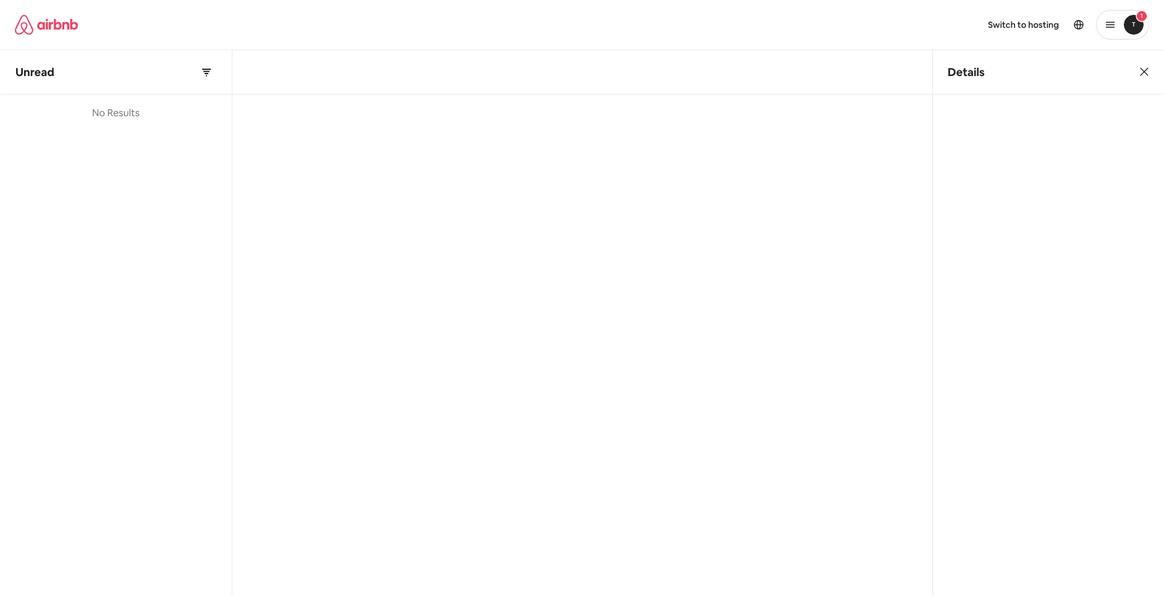 Task type: describe. For each thing, give the bounding box(es) containing it.
details
[[948, 65, 985, 79]]

1 button
[[1096, 10, 1149, 40]]

switch to hosting link
[[981, 12, 1067, 38]]

no
[[92, 106, 105, 119]]



Task type: locate. For each thing, give the bounding box(es) containing it.
hosting
[[1028, 19, 1059, 30]]

no results
[[92, 106, 140, 119]]

switch
[[988, 19, 1016, 30]]

results
[[107, 106, 140, 119]]

profile element
[[597, 0, 1149, 49]]

switch to hosting
[[988, 19, 1059, 30]]

unread
[[15, 65, 54, 79]]

1
[[1141, 12, 1143, 20]]

messaging page main contents element
[[0, 49, 1164, 596]]

to
[[1018, 19, 1027, 30]]

filter conversations. current filter: unread conversations image
[[202, 67, 211, 77]]



Task type: vqa. For each thing, say whether or not it's contained in the screenshot.
Switch to hosting link
yes



